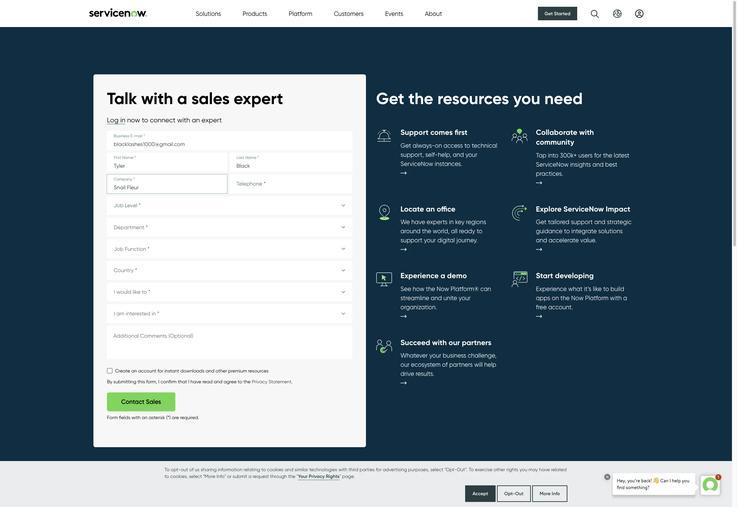 Task type: describe. For each thing, give the bounding box(es) containing it.
more
[[540, 491, 551, 497]]

solutions
[[598, 228, 623, 235]]

First Name text field
[[107, 153, 227, 172]]

create an account for instant downloads and other premium resources
[[115, 369, 269, 374]]

partners inside whatever your business challenge, our ecosystem of partners will help drive results.
[[449, 362, 473, 369]]

tailored
[[548, 219, 569, 226]]

Telephone telephone field
[[230, 175, 352, 194]]

on inside get always-on access to technical support, self-help, and your servicenow instances.
[[435, 142, 442, 149]]

developing
[[555, 272, 594, 281]]

sales
[[146, 399, 161, 406]]

the inside the we have experts in key regions around the world, all ready to support your digital journey.
[[422, 228, 431, 235]]

1 horizontal spatial expert
[[234, 88, 283, 109]]

for inside to opt-out of us sharing information relating to cookies and similar technologies with third parties for advertising purposes, select "opt-out".  to exercise other rights you may have related to cookies, select "more info" or submit a request through the "
[[376, 467, 382, 473]]

digital
[[437, 237, 455, 244]]

account
[[138, 369, 156, 374]]

parties
[[360, 467, 375, 473]]

a inside experience what it's like to build apps on the now platform with a free account.
[[623, 295, 627, 302]]

with up connect
[[141, 88, 173, 109]]

(*)
[[166, 416, 171, 421]]

.
[[292, 380, 293, 385]]

confirm
[[161, 380, 177, 385]]

through
[[270, 474, 287, 480]]

that
[[178, 380, 187, 385]]

" inside the your privacy rights " page.
[[340, 474, 341, 480]]

with inside experience what it's like to build apps on the now platform with a free account.
[[610, 295, 622, 302]]

collaborate
[[536, 128, 577, 137]]

the inside experience what it's like to build apps on the now platform with a free account.
[[560, 295, 570, 302]]

support,
[[401, 151, 424, 158]]

0 vertical spatial in
[[120, 116, 125, 124]]

0 horizontal spatial have
[[191, 380, 201, 385]]

and inside see how the now platform® can streamline and unite your organization.
[[431, 295, 442, 302]]

required.
[[180, 416, 199, 421]]

contact sales button
[[107, 393, 175, 412]]

instances.
[[435, 160, 462, 168]]

get for get started
[[545, 10, 553, 17]]

out
[[515, 491, 524, 497]]

go to servicenow account image
[[635, 9, 644, 18]]

challenge,
[[468, 353, 497, 360]]

premium
[[228, 369, 247, 374]]

accept button
[[465, 486, 496, 503]]

the inside the tap into 300k+ users for the latest servicenow insights and best practices.
[[603, 152, 612, 159]]

support
[[401, 128, 429, 137]]

of inside to opt-out of us sharing information relating to cookies and similar technologies with third parties for advertising purposes, select "opt-out".  to exercise other rights you may have related to cookies, select "more info" or submit a request through the "
[[189, 467, 194, 473]]

start developing
[[536, 272, 594, 281]]

community
[[536, 138, 574, 147]]

your privacy rights link
[[298, 474, 340, 481]]

strategic
[[607, 219, 632, 226]]

free
[[536, 304, 547, 311]]

the inside see how the now platform® can streamline and unite your organization.
[[426, 286, 435, 293]]

servicenow image
[[88, 8, 148, 17]]

see how the now platform® can streamline and unite your organization.
[[401, 286, 491, 311]]

succeed
[[401, 339, 430, 348]]

log
[[107, 116, 119, 124]]

tap into 300k+ users for the latest servicenow insights and best practices.
[[536, 152, 629, 177]]

talk with a sales expert
[[107, 88, 283, 109]]

1 horizontal spatial our
[[449, 339, 460, 348]]

about
[[425, 10, 442, 17]]

privacy statement link
[[252, 380, 292, 385]]

2 to from the left
[[469, 467, 474, 473]]

and inside the tap into 300k+ users for the latest servicenow insights and best practices.
[[593, 161, 604, 168]]

Business E-mail text field
[[107, 132, 352, 150]]

have inside to opt-out of us sharing information relating to cookies and similar technologies with third parties for advertising purposes, select "opt-out".  to exercise other rights you may have related to cookies, select "more info" or submit a request through the "
[[539, 467, 550, 473]]

platform inside experience what it's like to build apps on the now platform with a free account.
[[585, 295, 609, 302]]

to up request
[[261, 467, 266, 473]]

support inside get tailored support and strategic guidance to integrate solutions and accelerate value.
[[571, 219, 593, 226]]

submitting
[[113, 380, 136, 385]]

a left the demo
[[441, 272, 445, 281]]

asterisk
[[149, 416, 165, 421]]

and inside to opt-out of us sharing information relating to cookies and similar technologies with third parties for advertising purposes, select "opt-out".  to exercise other rights you may have related to cookies, select "more info" or submit a request through the "
[[285, 467, 293, 473]]

rights
[[326, 474, 340, 480]]

"more
[[203, 474, 215, 480]]

drive
[[401, 371, 414, 378]]

events
[[385, 10, 403, 17]]

0 horizontal spatial expert
[[202, 116, 222, 124]]

platform®
[[451, 286, 479, 293]]

third
[[349, 467, 358, 473]]

get the resources you need
[[376, 88, 583, 109]]

account.
[[548, 304, 573, 311]]

and right "read"
[[214, 380, 222, 385]]

platform button
[[289, 9, 312, 18]]

"opt-
[[445, 467, 457, 473]]

your inside the we have experts in key regions around the world, all ready to support your digital journey.
[[424, 237, 436, 244]]

help,
[[438, 151, 451, 158]]

and down guidance
[[536, 237, 547, 244]]

and up "read"
[[206, 369, 214, 374]]

world,
[[433, 228, 450, 235]]

your inside get always-on access to technical support, self-help, and your servicenow instances.
[[465, 151, 477, 158]]

an down talk with a sales expert
[[192, 116, 200, 124]]

start
[[536, 272, 553, 281]]

opt-out button
[[497, 486, 531, 503]]

sharing
[[201, 467, 217, 473]]

integrate
[[571, 228, 597, 235]]

1 vertical spatial select
[[189, 474, 202, 480]]

to inside get always-on access to technical support, self-help, and your servicenow instances.
[[464, 142, 470, 149]]

whatever
[[401, 353, 428, 360]]

purposes,
[[408, 467, 429, 473]]

0 horizontal spatial platform
[[289, 10, 312, 17]]

read
[[202, 380, 213, 385]]

what
[[568, 286, 583, 293]]

explore
[[536, 205, 562, 214]]

" inside to opt-out of us sharing information relating to cookies and similar technologies with third parties for advertising purposes, select "opt-out".  to exercise other rights you may have related to cookies, select "more info" or submit a request through the "
[[297, 474, 298, 480]]

0 vertical spatial partners
[[462, 339, 492, 348]]

are
[[172, 416, 179, 421]]

more info button
[[532, 486, 568, 503]]

us
[[195, 467, 200, 473]]

experience a demo
[[401, 272, 467, 281]]

servicenow inside the tap into 300k+ users for the latest servicenow insights and best practices.
[[536, 161, 569, 168]]

journey.
[[456, 237, 478, 244]]

the inside to opt-out of us sharing information relating to cookies and similar technologies with third parties for advertising purposes, select "opt-out".  to exercise other rights you may have related to cookies, select "more info" or submit a request through the "
[[288, 474, 295, 480]]

products
[[243, 10, 267, 17]]

to inside the we have experts in key regions around the world, all ready to support your digital journey.
[[477, 228, 483, 235]]

how
[[413, 286, 424, 293]]

an up experts
[[426, 205, 435, 214]]

opt-
[[171, 467, 181, 473]]

1 i from the left
[[158, 380, 159, 385]]

log in link
[[107, 116, 125, 125]]

see
[[401, 286, 411, 293]]

other inside to opt-out of us sharing information relating to cookies and similar technologies with third parties for advertising purposes, select "opt-out".  to exercise other rights you may have related to cookies, select "more info" or submit a request through the "
[[494, 467, 505, 473]]

info"
[[217, 474, 226, 480]]

will
[[474, 362, 483, 369]]



Task type: vqa. For each thing, say whether or not it's contained in the screenshot.


Task type: locate. For each thing, give the bounding box(es) containing it.
1 vertical spatial now
[[571, 295, 584, 302]]

your inside whatever your business challenge, our ecosystem of partners will help drive results.
[[429, 353, 441, 360]]

1 horizontal spatial resources
[[437, 88, 509, 109]]

an left asterisk
[[142, 416, 147, 421]]

events button
[[385, 9, 403, 18]]

we
[[401, 219, 410, 226]]

in inside the we have experts in key regions around the world, all ready to support your digital journey.
[[449, 219, 454, 226]]

0 horizontal spatial i
[[158, 380, 159, 385]]

with inside to opt-out of us sharing information relating to cookies and similar technologies with third parties for advertising purposes, select "opt-out".  to exercise other rights you may have related to cookies, select "more info" or submit a request through the "
[[338, 467, 347, 473]]

locate an office
[[401, 205, 456, 214]]

solutions button
[[196, 9, 221, 18]]

0 vertical spatial expert
[[234, 88, 283, 109]]

on up the help,
[[435, 142, 442, 149]]

0 horizontal spatial resources
[[248, 369, 269, 374]]

rights
[[506, 467, 518, 473]]

servicenow down the into
[[536, 161, 569, 168]]

0 horizontal spatial privacy
[[252, 380, 267, 385]]

0 vertical spatial other
[[216, 369, 227, 374]]

can
[[481, 286, 491, 293]]

0 horizontal spatial on
[[435, 142, 442, 149]]

you inside to opt-out of us sharing information relating to cookies and similar technologies with third parties for advertising purposes, select "opt-out".  to exercise other rights you may have related to cookies, select "more info" or submit a request through the "
[[520, 467, 527, 473]]

0 vertical spatial experience
[[401, 272, 439, 281]]

your up ecosystem
[[429, 353, 441, 360]]

to right like on the right of the page
[[603, 286, 609, 293]]

your
[[465, 151, 477, 158], [424, 237, 436, 244], [459, 295, 471, 302], [429, 353, 441, 360]]

for left "instant"
[[158, 369, 163, 374]]

servicenow inside get always-on access to technical support, self-help, and your servicenow instances.
[[401, 160, 433, 168]]

0 vertical spatial resources
[[437, 88, 509, 109]]

more info
[[540, 491, 560, 497]]

with right connect
[[177, 116, 190, 124]]

1 horizontal spatial now
[[571, 295, 584, 302]]

submit
[[233, 474, 247, 480]]

other
[[216, 369, 227, 374], [494, 467, 505, 473]]

1 horizontal spatial to
[[469, 467, 474, 473]]

experience for experience a demo
[[401, 272, 439, 281]]

exercise
[[475, 467, 493, 473]]

1 vertical spatial privacy
[[309, 474, 325, 480]]

2 vertical spatial have
[[539, 467, 550, 473]]

0 horizontal spatial to
[[165, 467, 170, 473]]

a up "log in now to connect with an expert"
[[177, 88, 187, 109]]

and down access
[[453, 151, 464, 158]]

1 horizontal spatial platform
[[585, 295, 609, 302]]

" down similar
[[297, 474, 298, 480]]

of left us
[[189, 467, 194, 473]]

for inside the tap into 300k+ users for the latest servicenow insights and best practices.
[[594, 152, 602, 159]]

0 horizontal spatial for
[[158, 369, 163, 374]]

2 " from the left
[[340, 474, 341, 480]]

1 to from the left
[[165, 467, 170, 473]]

2 i from the left
[[188, 380, 189, 385]]

1 " from the left
[[297, 474, 298, 480]]

comes
[[430, 128, 453, 137]]

you
[[513, 88, 540, 109], [520, 467, 527, 473]]

our up drive
[[401, 362, 410, 369]]

i right form,
[[158, 380, 159, 385]]

opt-out
[[504, 491, 524, 497]]

your down platform®
[[459, 295, 471, 302]]

on up account.
[[552, 295, 559, 302]]

our up business at right
[[449, 339, 460, 348]]

1 vertical spatial platform
[[585, 295, 609, 302]]

1 horizontal spatial i
[[188, 380, 189, 385]]

of inside whatever your business challenge, our ecosystem of partners will help drive results.
[[442, 362, 448, 369]]

0 horizontal spatial support
[[401, 237, 422, 244]]

your
[[298, 474, 308, 480]]

select left "opt-
[[430, 467, 443, 473]]

have
[[411, 219, 425, 226], [191, 380, 201, 385], [539, 467, 550, 473]]

users
[[578, 152, 593, 159]]

to right now
[[142, 116, 148, 124]]

for right the 'users'
[[594, 152, 602, 159]]

servicenow up get tailored support and strategic guidance to integrate solutions and accelerate value.
[[564, 205, 604, 214]]

in right log
[[120, 116, 125, 124]]

into
[[548, 152, 558, 159]]

related
[[551, 467, 567, 473]]

results.
[[416, 371, 434, 378]]

insights
[[570, 161, 591, 168]]

1 vertical spatial of
[[189, 467, 194, 473]]

tap
[[536, 152, 547, 159]]

statement
[[269, 380, 292, 385]]

have down downloads on the bottom left of the page
[[191, 380, 201, 385]]

300k+
[[560, 152, 577, 159]]

succeed with our partners
[[401, 339, 492, 348]]

privacy
[[252, 380, 267, 385], [309, 474, 325, 480]]

Last Name text field
[[230, 153, 352, 172]]

i right that
[[188, 380, 189, 385]]

1 horizontal spatial of
[[442, 362, 448, 369]]

1 vertical spatial resources
[[248, 369, 269, 374]]

1 vertical spatial experience
[[536, 286, 567, 293]]

office
[[437, 205, 456, 214]]

explore servicenow impact
[[536, 205, 630, 214]]

" left page.
[[340, 474, 341, 480]]

with up the 'users'
[[579, 128, 594, 137]]

experience up apps
[[536, 286, 567, 293]]

to inside experience what it's like to build apps on the now platform with a free account.
[[603, 286, 609, 293]]

page.
[[342, 474, 355, 480]]

select down us
[[189, 474, 202, 480]]

self-
[[425, 151, 438, 158]]

a down relating
[[248, 474, 251, 480]]

advertising
[[383, 467, 407, 473]]

have right may on the right
[[539, 467, 550, 473]]

your down world,
[[424, 237, 436, 244]]

with down the build
[[610, 295, 622, 302]]

support down around
[[401, 237, 422, 244]]

this
[[137, 380, 145, 385]]

cookies,
[[170, 474, 188, 480]]

get started link
[[538, 7, 577, 20]]

contact sales
[[121, 399, 161, 406]]

0 vertical spatial platform
[[289, 10, 312, 17]]

resources
[[437, 88, 509, 109], [248, 369, 269, 374]]

now inside experience what it's like to build apps on the now platform with a free account.
[[571, 295, 584, 302]]

1 horizontal spatial privacy
[[309, 474, 325, 480]]

and left best
[[593, 161, 604, 168]]

1 vertical spatial partners
[[449, 362, 473, 369]]

servicenow down the support, at the right
[[401, 160, 433, 168]]

your inside see how the now platform® can streamline and unite your organization.
[[459, 295, 471, 302]]

with up page.
[[338, 467, 347, 473]]

started
[[554, 10, 571, 17]]

support comes first
[[401, 128, 467, 137]]

now up unite
[[437, 286, 449, 293]]

a down the build
[[623, 295, 627, 302]]

practices.
[[536, 170, 563, 177]]

with right fields
[[132, 416, 141, 421]]

products button
[[243, 9, 267, 18]]

or
[[227, 474, 231, 480]]

now
[[127, 116, 140, 124]]

1 vertical spatial expert
[[202, 116, 222, 124]]

partners up the challenge,
[[462, 339, 492, 348]]

to right out".
[[469, 467, 474, 473]]

1 horizontal spatial have
[[411, 219, 425, 226]]

always-
[[413, 142, 435, 149]]

for
[[594, 152, 602, 159], [158, 369, 163, 374], [376, 467, 382, 473]]

support up 'integrate'
[[571, 219, 593, 226]]

2 horizontal spatial have
[[539, 467, 550, 473]]

experience up how
[[401, 272, 439, 281]]

to left cookies,
[[165, 474, 169, 480]]

sales
[[191, 88, 230, 109]]

1 vertical spatial have
[[191, 380, 201, 385]]

accelerate
[[549, 237, 579, 244]]

get inside get tailored support and strategic guidance to integrate solutions and accelerate value.
[[536, 219, 547, 226]]

other left the rights
[[494, 467, 505, 473]]

to left opt-
[[165, 467, 170, 473]]

Company text field
[[107, 175, 227, 194]]

in left the key
[[449, 219, 454, 226]]

to
[[142, 116, 148, 124], [464, 142, 470, 149], [477, 228, 483, 235], [564, 228, 570, 235], [603, 286, 609, 293], [238, 380, 242, 385], [261, 467, 266, 473], [165, 474, 169, 480]]

our
[[449, 339, 460, 348], [401, 362, 410, 369]]

get for get the resources you need
[[376, 88, 404, 109]]

create
[[115, 369, 130, 374]]

support inside the we have experts in key regions around the world, all ready to support your digital journey.
[[401, 237, 422, 244]]

1 horizontal spatial select
[[430, 467, 443, 473]]

0 vertical spatial select
[[430, 467, 443, 473]]

a inside to opt-out of us sharing information relating to cookies and similar technologies with third parties for advertising purposes, select "opt-out".  to exercise other rights you may have related to cookies, select "more info" or submit a request through the "
[[248, 474, 251, 480]]

may
[[529, 467, 538, 473]]

0 horizontal spatial our
[[401, 362, 410, 369]]

1 horizontal spatial for
[[376, 467, 382, 473]]

experience inside experience what it's like to build apps on the now platform with a free account.
[[536, 286, 567, 293]]

contact
[[121, 399, 144, 406]]

get for get tailored support and strategic guidance to integrate solutions and accelerate value.
[[536, 219, 547, 226]]

1 vertical spatial other
[[494, 467, 505, 473]]

0 horizontal spatial other
[[216, 369, 227, 374]]

experience
[[401, 272, 439, 281], [536, 286, 567, 293]]

1 horizontal spatial other
[[494, 467, 505, 473]]

relating
[[244, 467, 260, 473]]

and left unite
[[431, 295, 442, 302]]

talk
[[107, 88, 137, 109]]

first
[[455, 128, 467, 137]]

0 horizontal spatial now
[[437, 286, 449, 293]]

our inside whatever your business challenge, our ecosystem of partners will help drive results.
[[401, 362, 410, 369]]

0 vertical spatial on
[[435, 142, 442, 149]]

1 vertical spatial for
[[158, 369, 163, 374]]

0 horizontal spatial select
[[189, 474, 202, 480]]

technical
[[472, 142, 497, 149]]

0 vertical spatial have
[[411, 219, 425, 226]]

your privacy rights " page.
[[298, 474, 355, 480]]

with up business at right
[[432, 339, 447, 348]]

whatever your business challenge, our ecosystem of partners will help drive results.
[[401, 353, 497, 378]]

locate
[[401, 205, 424, 214]]

other up agree
[[216, 369, 227, 374]]

None text field
[[107, 327, 352, 360]]

accept
[[473, 491, 488, 497]]

get for get always-on access to technical support, self-help, and your servicenow instances.
[[401, 142, 411, 149]]

0 vertical spatial for
[[594, 152, 602, 159]]

0 vertical spatial support
[[571, 219, 593, 226]]

have inside the we have experts in key regions around the world, all ready to support your digital journey.
[[411, 219, 425, 226]]

privacy left statement at the left bottom of page
[[252, 380, 267, 385]]

to down regions
[[477, 228, 483, 235]]

1 horizontal spatial in
[[449, 219, 454, 226]]

0 horizontal spatial of
[[189, 467, 194, 473]]

0 vertical spatial privacy
[[252, 380, 267, 385]]

privacy down technologies
[[309, 474, 325, 480]]

get started
[[545, 10, 571, 17]]

your down technical
[[465, 151, 477, 158]]

2 horizontal spatial for
[[594, 152, 602, 159]]

now inside see how the now platform® can streamline and unite your organization.
[[437, 286, 449, 293]]

0 vertical spatial now
[[437, 286, 449, 293]]

get inside get always-on access to technical support, self-help, and your servicenow instances.
[[401, 142, 411, 149]]

partners down business at right
[[449, 362, 473, 369]]

get inside get started link
[[545, 10, 553, 17]]

with inside 'collaborate with community'
[[579, 128, 594, 137]]

1 vertical spatial our
[[401, 362, 410, 369]]

and left similar
[[285, 467, 293, 473]]

1 vertical spatial you
[[520, 467, 527, 473]]

0 vertical spatial you
[[513, 88, 540, 109]]

downloads
[[180, 369, 205, 374]]

now down what
[[571, 295, 584, 302]]

0 horizontal spatial in
[[120, 116, 125, 124]]

an right create on the bottom of page
[[131, 369, 137, 374]]

key
[[455, 219, 465, 226]]

experts
[[427, 219, 448, 226]]

experience what it's like to build apps on the now platform with a free account.
[[536, 286, 627, 311]]

latest
[[614, 152, 629, 159]]

organization.
[[401, 304, 437, 311]]

info
[[552, 491, 560, 497]]

and inside get always-on access to technical support, self-help, and your servicenow instances.
[[453, 151, 464, 158]]

1 horizontal spatial support
[[571, 219, 593, 226]]

cookies
[[267, 467, 284, 473]]

get tailored support and strategic guidance to integrate solutions and accelerate value.
[[536, 219, 632, 244]]

1 horizontal spatial "
[[340, 474, 341, 480]]

0 vertical spatial our
[[449, 339, 460, 348]]

out".
[[457, 467, 468, 473]]

0 horizontal spatial "
[[297, 474, 298, 480]]

1 vertical spatial on
[[552, 295, 559, 302]]

have up around
[[411, 219, 425, 226]]

on inside experience what it's like to build apps on the now platform with a free account.
[[552, 295, 559, 302]]

for right parties
[[376, 467, 382, 473]]

apps
[[536, 295, 550, 302]]

0 horizontal spatial experience
[[401, 272, 439, 281]]

of down business at right
[[442, 362, 448, 369]]

to up accelerate on the right top of the page
[[564, 228, 570, 235]]

to right access
[[464, 142, 470, 149]]

to inside get tailored support and strategic guidance to integrate solutions and accelerate value.
[[564, 228, 570, 235]]

demo
[[447, 272, 467, 281]]

experience for experience what it's like to build apps on the now platform with a free account.
[[536, 286, 567, 293]]

and up solutions on the right
[[594, 219, 605, 226]]

0 vertical spatial of
[[442, 362, 448, 369]]

regions
[[466, 219, 486, 226]]

to right agree
[[238, 380, 242, 385]]

1 vertical spatial support
[[401, 237, 422, 244]]

in
[[120, 116, 125, 124], [449, 219, 454, 226]]

2 vertical spatial for
[[376, 467, 382, 473]]

1 vertical spatial in
[[449, 219, 454, 226]]

1 horizontal spatial on
[[552, 295, 559, 302]]

to opt-out of us sharing information relating to cookies and similar technologies with third parties for advertising purposes, select "opt-out".  to exercise other rights you may have related to cookies, select "more info" or submit a request through the "
[[165, 467, 567, 480]]

1 horizontal spatial experience
[[536, 286, 567, 293]]

we have experts in key regions around the world, all ready to support your digital journey.
[[401, 219, 486, 244]]



